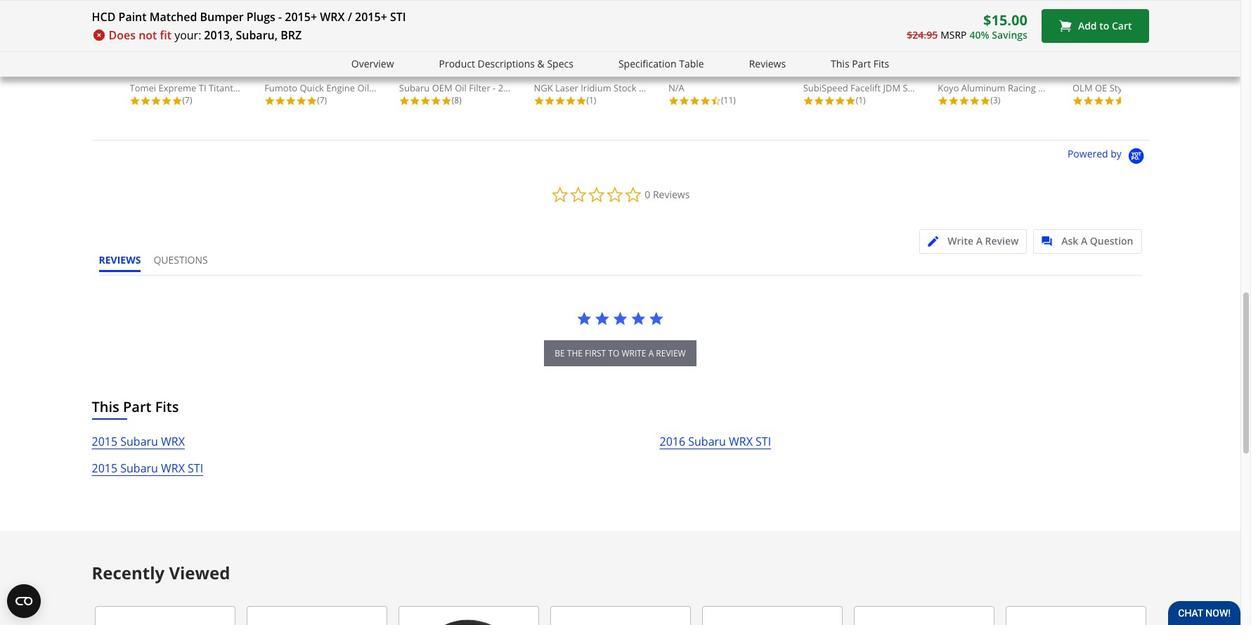 Task type: vqa. For each thing, say whether or not it's contained in the screenshot.


Task type: locate. For each thing, give the bounding box(es) containing it.
1 horizontal spatial ...
[[1190, 82, 1197, 94]]

0 vertical spatial reviews
[[749, 57, 786, 70]]

(1) right laser
[[587, 94, 597, 106]]

1 oil from the left
[[358, 82, 369, 94]]

1 2015 from the top
[[92, 434, 117, 450]]

(7) right back...
[[317, 94, 327, 106]]

1 (7) from the left
[[182, 94, 192, 106]]

range...
[[662, 82, 695, 94]]

7 total reviews element for expreme
[[130, 94, 242, 106]]

1 total reviews element down specs
[[534, 94, 646, 106]]

ask a question button
[[1034, 229, 1142, 254]]

write
[[622, 348, 647, 360]]

1 vertical spatial reviews
[[653, 188, 690, 201]]

1 horizontal spatial reviews
[[749, 57, 786, 70]]

...
[[1080, 82, 1087, 94], [1190, 82, 1197, 94]]

fit
[[160, 27, 172, 43]]

specification table
[[619, 57, 704, 70]]

1 total reviews element
[[534, 94, 646, 106], [803, 94, 916, 106]]

wrx for 2015 subaru wrx
[[161, 434, 185, 450]]

by
[[1111, 147, 1122, 161]]

7 total reviews element for quick
[[264, 94, 377, 106]]

this
[[831, 57, 850, 70], [92, 398, 119, 417]]

tab list
[[99, 253, 221, 275]]

stock
[[614, 82, 637, 94]]

1 horizontal spatial oil
[[455, 82, 467, 94]]

(1) for laser
[[587, 94, 597, 106]]

2 a from the left
[[1081, 234, 1088, 248]]

msrp
[[941, 28, 967, 41]]

a inside dropdown button
[[976, 234, 983, 248]]

1 total reviews element for facelift
[[803, 94, 916, 106]]

ti
[[199, 82, 206, 94]]

style...
[[903, 82, 931, 94]]

hcdhcd-15wrx-lp-m3y hcd paint matched bumper plugs - 2015+ wrx / 2015+ sti-hyper blue (m3y), image
[[95, 606, 235, 625]]

2 2015 from the top
[[92, 461, 117, 476]]

0 vertical spatial this
[[831, 57, 850, 70]]

- right guards
[[1187, 82, 1190, 94]]

subispeed facelift jdm style...
[[803, 82, 931, 94]]

0 horizontal spatial ...
[[1080, 82, 1087, 94]]

write
[[948, 234, 974, 248]]

racing
[[1008, 82, 1036, 94]]

subaru,
[[236, 27, 278, 43]]

0 horizontal spatial this part fits
[[92, 398, 179, 417]]

a
[[649, 348, 654, 360]]

1 horizontal spatial fits
[[874, 57, 890, 70]]

2 (1) from the left
[[856, 94, 866, 106]]

this part fits link
[[831, 56, 890, 72]]

olm
[[1073, 82, 1093, 94]]

tab list containing reviews
[[99, 253, 221, 275]]

1 a from the left
[[976, 234, 983, 248]]

review
[[985, 234, 1019, 248]]

2015+ right /
[[355, 9, 387, 25]]

wrx inside 'link'
[[161, 434, 185, 450]]

0 vertical spatial fits
[[874, 57, 890, 70]]

a right write
[[976, 234, 983, 248]]

reviews right 0
[[653, 188, 690, 201]]

2016 subaru wrx sti
[[660, 434, 771, 450]]

(7) for quick
[[317, 94, 327, 106]]

reviews
[[99, 253, 141, 267]]

1 (1) from the left
[[587, 94, 597, 106]]

(1)
[[587, 94, 597, 106], [856, 94, 866, 106]]

this part fits
[[831, 57, 890, 70], [92, 398, 179, 417]]

review
[[656, 348, 686, 360]]

part
[[852, 57, 871, 70], [123, 398, 151, 417]]

a
[[976, 234, 983, 248], [1081, 234, 1088, 248]]

wrx down 2015 subaru wrx 'link'
[[161, 461, 185, 476]]

a for ask
[[1081, 234, 1088, 248]]

oe
[[1095, 82, 1108, 94]]

0 vertical spatial sti
[[390, 9, 406, 25]]

1 vertical spatial to
[[608, 348, 620, 360]]

2015 subaru wrx
[[92, 434, 185, 450]]

0 horizontal spatial reviews
[[653, 188, 690, 201]]

mtl102782 motul 8100 eco-nergy 5w30 full synthetic motor oil (1.05 quarts) - 2015-2020 wrx / sti, image
[[550, 606, 691, 625]]

oil right the oem on the left top
[[455, 82, 467, 94]]

1 vertical spatial this
[[92, 398, 119, 417]]

1 horizontal spatial (7)
[[317, 94, 327, 106]]

reviews
[[749, 57, 786, 70], [653, 188, 690, 201]]

wrx for 2016 subaru wrx sti
[[729, 434, 753, 450]]

n/a link
[[669, 0, 781, 94]]

- right the plugs
[[278, 9, 282, 25]]

ask
[[1062, 234, 1079, 248]]

add to cart
[[1079, 19, 1132, 33]]

3 total reviews element
[[938, 94, 1051, 106]]

aluminum
[[962, 82, 1006, 94]]

subispeed
[[803, 82, 848, 94]]

0 horizontal spatial a
[[976, 234, 983, 248]]

a inside dropdown button
[[1081, 234, 1088, 248]]

0 horizontal spatial 7 total reviews element
[[130, 94, 242, 106]]

jds15wrxstiebrkal 15-20 subaru wrx & sti jdm station alcantara style ebrake boot with red stitching, image
[[246, 606, 387, 625]]

facelift
[[851, 82, 881, 94]]

part up 2015 subaru wrx
[[123, 398, 151, 417]]

wrx down &
[[527, 82, 546, 94]]

your:
[[174, 27, 201, 43]]

ngk laser iridium stock heat range...
[[534, 82, 695, 94]]

0 horizontal spatial (1)
[[587, 94, 597, 106]]

koyo aluminum racing radiator -...
[[938, 82, 1087, 94]]

sti
[[390, 9, 406, 25], [756, 434, 771, 450], [188, 461, 203, 476]]

star image
[[130, 96, 140, 106], [151, 96, 161, 106], [172, 96, 182, 106], [264, 96, 275, 106], [275, 96, 286, 106], [307, 96, 317, 106], [399, 96, 410, 106], [420, 96, 431, 106], [431, 96, 441, 106], [566, 96, 576, 106], [690, 96, 700, 106], [835, 96, 846, 106], [1073, 96, 1084, 106], [1084, 96, 1094, 106], [1094, 96, 1105, 106], [1105, 96, 1115, 106], [577, 311, 592, 327], [595, 311, 610, 327], [631, 311, 646, 327]]

dialog image
[[1042, 237, 1060, 247]]

subaru inside 'link'
[[120, 434, 158, 450]]

a right ask
[[1081, 234, 1088, 248]]

matched
[[150, 9, 197, 25]]

sku: ssxsb035,,milltek sport secondary cat-back exhaust system, image
[[702, 606, 843, 625]]

1 horizontal spatial this
[[831, 57, 850, 70]]

tomei expreme ti titantium cat-back...
[[130, 82, 297, 94]]

2 vertical spatial sti
[[188, 461, 203, 476]]

recently viewed
[[92, 561, 230, 585]]

to right first
[[608, 348, 620, 360]]

subispeed facelift jdm style... link
[[803, 0, 931, 94]]

0 horizontal spatial this
[[92, 398, 119, 417]]

sti for 2015 subaru wrx sti
[[188, 461, 203, 476]]

1 horizontal spatial 1 total reviews element
[[803, 94, 916, 106]]

filter
[[469, 82, 491, 94]]

0 horizontal spatial (7)
[[182, 94, 192, 106]]

1 horizontal spatial 7 total reviews element
[[264, 94, 377, 106]]

does
[[109, 27, 136, 43]]

$15.00
[[984, 10, 1028, 29]]

1 horizontal spatial part
[[852, 57, 871, 70]]

/
[[348, 9, 352, 25]]

fits up 2015 subaru wrx
[[155, 398, 179, 417]]

0 horizontal spatial part
[[123, 398, 151, 417]]

0 reviews
[[645, 188, 690, 201]]

(1) left jdm
[[856, 94, 866, 106]]

back...
[[269, 82, 297, 94]]

1 horizontal spatial (1)
[[856, 94, 866, 106]]

this up 2015 subaru wrx
[[92, 398, 119, 417]]

2015+ up brz
[[285, 9, 317, 25]]

fumoto quick engine oil drain valve...
[[264, 82, 427, 94]]

(7) left ti
[[182, 94, 192, 106]]

part up facelift
[[852, 57, 871, 70]]

jdm
[[883, 82, 901, 94]]

2 (7) from the left
[[317, 94, 327, 106]]

-
[[278, 9, 282, 25], [493, 82, 496, 94], [1077, 82, 1080, 94], [1187, 82, 1190, 94]]

laser
[[555, 82, 579, 94]]

question
[[1090, 234, 1134, 248]]

wrx right 2016 at the right of the page
[[729, 434, 753, 450]]

0
[[645, 188, 651, 201]]

powered by link
[[1068, 147, 1149, 166]]

0 horizontal spatial fits
[[155, 398, 179, 417]]

subaru for 2015 subaru wrx sti
[[120, 461, 158, 476]]

0 horizontal spatial oil
[[358, 82, 369, 94]]

1 horizontal spatial a
[[1081, 234, 1088, 248]]

wrx up the 2015 subaru wrx sti
[[161, 434, 185, 450]]

wrx
[[320, 9, 345, 25], [527, 82, 546, 94], [161, 434, 185, 450], [729, 434, 753, 450], [161, 461, 185, 476]]

this part fits up 2015 subaru wrx
[[92, 398, 179, 417]]

2 7 total reviews element from the left
[[264, 94, 377, 106]]

0 horizontal spatial sti
[[188, 461, 203, 476]]

2015 inside 'link'
[[92, 434, 117, 450]]

0 horizontal spatial to
[[608, 348, 620, 360]]

1 total reviews element down this part fits link at the right top of page
[[803, 94, 916, 106]]

1 1 total reviews element from the left
[[534, 94, 646, 106]]

subaru left the oem on the left top
[[399, 82, 430, 94]]

2 horizontal spatial sti
[[756, 434, 771, 450]]

0 vertical spatial part
[[852, 57, 871, 70]]

specification
[[619, 57, 677, 70]]

1 vertical spatial sti
[[756, 434, 771, 450]]

reviews up the '11 total reviews' element
[[749, 57, 786, 70]]

2015 subaru wrx sti link
[[92, 459, 203, 486]]

2015
[[92, 434, 117, 450], [92, 461, 117, 476]]

... right guards
[[1190, 82, 1197, 94]]

0 horizontal spatial 1 total reviews element
[[534, 94, 646, 106]]

overview link
[[351, 56, 394, 72]]

questions
[[154, 253, 208, 267]]

2 horizontal spatial 2015+
[[498, 82, 524, 94]]

subaru right 2016 at the right of the page
[[689, 434, 726, 450]]

specs
[[547, 57, 574, 70]]

2015 down 2015 subaru wrx 'link'
[[92, 461, 117, 476]]

1 vertical spatial fits
[[155, 398, 179, 417]]

2015 up the 2015 subaru wrx sti
[[92, 434, 117, 450]]

fits up jdm
[[874, 57, 890, 70]]

2015+ down "product descriptions & specs" link
[[498, 82, 524, 94]]

7 total reviews element
[[130, 94, 242, 106], [264, 94, 377, 106]]

1 vertical spatial this part fits
[[92, 398, 179, 417]]

iridium
[[581, 82, 611, 94]]

0 vertical spatial this part fits
[[831, 57, 890, 70]]

sti for 2016 subaru wrx sti
[[756, 434, 771, 450]]

- right filter
[[493, 82, 496, 94]]

2015+
[[285, 9, 317, 25], [355, 9, 387, 25], [498, 82, 524, 94]]

1 vertical spatial 2015
[[92, 461, 117, 476]]

to right add
[[1100, 19, 1110, 33]]

star image
[[140, 96, 151, 106], [161, 96, 172, 106], [286, 96, 296, 106], [296, 96, 307, 106], [410, 96, 420, 106], [441, 96, 452, 106], [534, 96, 545, 106], [545, 96, 555, 106], [555, 96, 566, 106], [576, 96, 587, 106], [669, 96, 679, 106], [679, 96, 690, 106], [700, 96, 711, 106], [803, 96, 814, 106], [814, 96, 825, 106], [825, 96, 835, 106], [846, 96, 856, 106], [938, 96, 949, 106], [949, 96, 959, 106], [959, 96, 970, 106], [970, 96, 980, 106], [980, 96, 991, 106], [1115, 96, 1126, 106], [613, 311, 628, 327], [649, 311, 664, 327]]

picture of nrg innovations reinforced steering wheel - leather steering wheel 320mm w/ black stitch image
[[398, 606, 539, 625]]

1 7 total reviews element from the left
[[130, 94, 242, 106]]

oil
[[358, 82, 369, 94], [455, 82, 467, 94]]

subaru down 2015 subaru wrx 'link'
[[120, 461, 158, 476]]

0 vertical spatial 2015
[[92, 434, 117, 450]]

0 vertical spatial to
[[1100, 19, 1110, 33]]

2013,
[[204, 27, 233, 43]]

2015 for 2015 subaru wrx sti
[[92, 461, 117, 476]]

... left oe
[[1080, 82, 1087, 94]]

brz
[[281, 27, 302, 43]]

write a review button
[[920, 229, 1028, 254]]

subaru up the 2015 subaru wrx sti
[[120, 434, 158, 450]]

2 1 total reviews element from the left
[[803, 94, 916, 106]]

this part fits up facelift
[[831, 57, 890, 70]]

product descriptions & specs
[[439, 57, 574, 70]]

oil left drain
[[358, 82, 369, 94]]

1 horizontal spatial to
[[1100, 19, 1110, 33]]

this up subispeed at top right
[[831, 57, 850, 70]]

to
[[1100, 19, 1110, 33], [608, 348, 620, 360]]



Task type: describe. For each thing, give the bounding box(es) containing it.
1 horizontal spatial sti
[[390, 9, 406, 25]]

1 ... from the left
[[1080, 82, 1087, 94]]

hcd
[[92, 9, 116, 25]]

viewed
[[169, 561, 230, 585]]

radiator
[[1039, 82, 1075, 94]]

2015 subaru wrx link
[[92, 433, 185, 459]]

(2)
[[1126, 94, 1136, 106]]

the
[[567, 348, 583, 360]]

expreme
[[159, 82, 196, 94]]

subaru oem oil filter - 2015+ wrx link
[[399, 0, 546, 94]]

engine
[[326, 82, 355, 94]]

part inside this part fits link
[[852, 57, 871, 70]]

specification table link
[[619, 56, 704, 72]]

wrx for 2015 subaru wrx sti
[[161, 461, 185, 476]]

koyo aluminum racing radiator -... link
[[938, 0, 1087, 94]]

heat
[[639, 82, 659, 94]]

reviews link
[[749, 56, 786, 72]]

titantium
[[209, 82, 250, 94]]

fumoto quick engine oil drain valve... link
[[264, 0, 427, 94]]

style
[[1110, 82, 1130, 94]]

(1) for facelift
[[856, 94, 866, 106]]

(7) for expreme
[[182, 94, 192, 106]]

koyo
[[938, 82, 959, 94]]

savings
[[992, 28, 1028, 41]]

recently
[[92, 561, 165, 585]]

(11)
[[721, 94, 736, 106]]

overview
[[351, 57, 394, 70]]

$24.95
[[907, 28, 938, 41]]

bumper
[[200, 9, 244, 25]]

descriptions
[[478, 57, 535, 70]]

first
[[585, 348, 606, 360]]

(3)
[[991, 94, 1001, 106]]

subaru oem oil filter - 2015+ wrx
[[399, 82, 546, 94]]

ngk laser iridium stock heat range... link
[[534, 0, 695, 94]]

2015 for 2015 subaru wrx
[[92, 434, 117, 450]]

wrx left /
[[320, 9, 345, 25]]

1 total reviews element for laser
[[534, 94, 646, 106]]

subaru for 2015 subaru wrx
[[120, 434, 158, 450]]

fumoto
[[264, 82, 298, 94]]

0 horizontal spatial 2015+
[[285, 9, 317, 25]]

olm oe style rain guards -...
[[1073, 82, 1197, 94]]

paint
[[119, 9, 147, 25]]

hcd paint matched bumper plugs - 2015+ wrx / 2015+ sti
[[92, 9, 406, 25]]

half star image
[[711, 96, 721, 106]]

not
[[139, 27, 157, 43]]

powered by
[[1068, 147, 1125, 161]]

2 ... from the left
[[1190, 82, 1197, 94]]

ask a question
[[1062, 234, 1134, 248]]

valve...
[[397, 82, 427, 94]]

does not fit your: 2013, subaru, brz
[[109, 27, 302, 43]]

8 total reviews element
[[399, 94, 512, 106]]

product
[[439, 57, 475, 70]]

open widget image
[[7, 584, 41, 618]]

guards
[[1154, 82, 1185, 94]]

1 horizontal spatial this part fits
[[831, 57, 890, 70]]

chebufx_303_5 chemical guys black optics microfiber black polishing pad 5.5", image
[[1006, 606, 1146, 625]]

write a review
[[948, 234, 1019, 248]]

1 horizontal spatial 2015+
[[355, 9, 387, 25]]

(8)
[[452, 94, 462, 106]]

add to cart button
[[1042, 9, 1149, 43]]

vera0141a verus carbon fiber side marker replacement - 2013+ fr-s / brz / 86, image
[[854, 606, 995, 625]]

a for write
[[976, 234, 983, 248]]

- right radiator
[[1077, 82, 1080, 94]]

n/a
[[669, 82, 685, 94]]

drain
[[372, 82, 395, 94]]

$15.00 $24.95 msrp 40% savings
[[907, 10, 1028, 41]]

powered
[[1068, 147, 1109, 161]]

be the first to write a review button
[[544, 341, 697, 367]]

cat-
[[252, 82, 269, 94]]

be
[[555, 348, 565, 360]]

1 vertical spatial part
[[123, 398, 151, 417]]

rain
[[1133, 82, 1151, 94]]

oem
[[432, 82, 453, 94]]

write no frame image
[[928, 237, 946, 247]]

tomei
[[130, 82, 156, 94]]

olm oe style rain guards -... link
[[1073, 0, 1197, 94]]

2016 subaru wrx sti link
[[660, 433, 771, 459]]

tomei expreme ti titantium cat-back... link
[[130, 0, 297, 94]]

2 oil from the left
[[455, 82, 467, 94]]

2016
[[660, 434, 686, 450]]

11 total reviews element
[[669, 94, 781, 106]]

40%
[[970, 28, 990, 41]]

subaru for 2016 subaru wrx sti
[[689, 434, 726, 450]]

product descriptions & specs link
[[439, 56, 574, 72]]

ngk
[[534, 82, 553, 94]]

2015 subaru wrx sti
[[92, 461, 203, 476]]

2 total reviews element
[[1073, 94, 1185, 106]]



